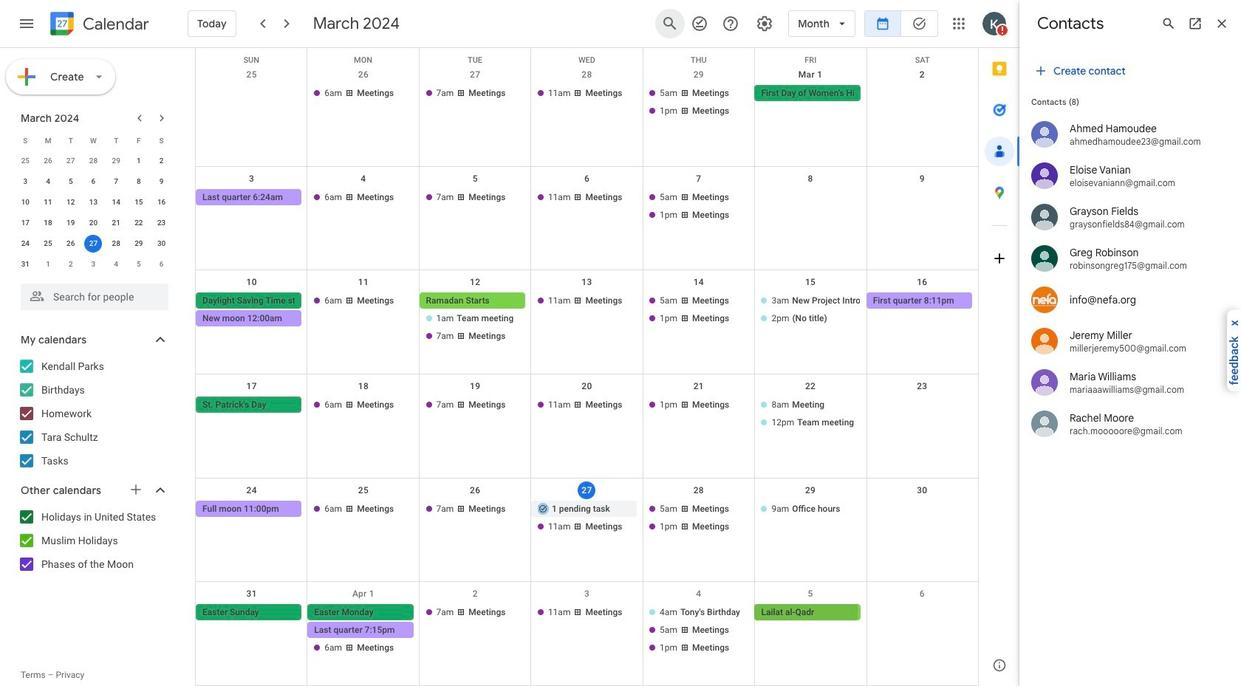 Task type: locate. For each thing, give the bounding box(es) containing it.
april 5 element
[[130, 256, 148, 274]]

other calendars list
[[3, 506, 183, 577]]

march 2024 grid
[[14, 130, 173, 275]]

28 element
[[107, 235, 125, 253]]

april 4 element
[[107, 256, 125, 274]]

cell inside march 2024 grid
[[82, 234, 105, 254]]

27, today element
[[85, 235, 102, 253]]

row
[[196, 48, 979, 65], [196, 63, 979, 167], [14, 130, 173, 151], [14, 151, 173, 171], [196, 167, 979, 271], [14, 171, 173, 192], [14, 192, 173, 213], [14, 213, 173, 234], [14, 234, 173, 254], [14, 254, 173, 275], [196, 271, 979, 375], [196, 375, 979, 479], [196, 479, 979, 583], [196, 583, 979, 687]]

cell
[[196, 85, 308, 120], [643, 85, 755, 120], [643, 189, 755, 224], [755, 189, 867, 224], [82, 234, 105, 254], [196, 293, 308, 346], [420, 293, 531, 346], [643, 293, 755, 346], [755, 293, 867, 346], [755, 397, 867, 432], [531, 501, 643, 536], [643, 501, 755, 536], [308, 605, 420, 658], [643, 605, 755, 658]]

30 element
[[153, 235, 170, 253]]

12 element
[[62, 194, 80, 211]]

heading
[[80, 15, 149, 33]]

4 element
[[39, 173, 57, 191]]

5 element
[[62, 173, 80, 191]]

april 6 element
[[153, 256, 170, 274]]

11 element
[[39, 194, 57, 211]]

3 element
[[17, 173, 34, 191]]

february 29 element
[[107, 152, 125, 170]]

1 element
[[130, 152, 148, 170]]

23 element
[[153, 214, 170, 232]]

row group
[[14, 151, 173, 275]]

17 element
[[17, 214, 34, 232]]

9 element
[[153, 173, 170, 191]]

side panel section
[[979, 48, 1021, 687]]

tab list
[[979, 48, 1021, 645]]

calendar element
[[47, 9, 149, 41]]

29 element
[[130, 235, 148, 253]]

february 27 element
[[62, 152, 80, 170]]

grid
[[195, 48, 979, 687]]

18 element
[[39, 214, 57, 232]]

None search field
[[0, 278, 183, 310]]

13 element
[[85, 194, 102, 211]]

19 element
[[62, 214, 80, 232]]

16 element
[[153, 194, 170, 211]]

25 element
[[39, 235, 57, 253]]

february 26 element
[[39, 152, 57, 170]]



Task type: describe. For each thing, give the bounding box(es) containing it.
7 element
[[107, 173, 125, 191]]

february 28 element
[[85, 152, 102, 170]]

april 1 element
[[39, 256, 57, 274]]

tab list inside 'side panel' section
[[979, 48, 1021, 645]]

6 element
[[85, 173, 102, 191]]

22 element
[[130, 214, 148, 232]]

april 3 element
[[85, 256, 102, 274]]

24 element
[[17, 235, 34, 253]]

20 element
[[85, 214, 102, 232]]

main drawer image
[[18, 15, 35, 33]]

8 element
[[130, 173, 148, 191]]

heading inside calendar element
[[80, 15, 149, 33]]

31 element
[[17, 256, 34, 274]]

15 element
[[130, 194, 148, 211]]

february 25 element
[[17, 152, 34, 170]]

26 element
[[62, 235, 80, 253]]

21 element
[[107, 214, 125, 232]]

2 element
[[153, 152, 170, 170]]

14 element
[[107, 194, 125, 211]]

Search for people text field
[[30, 284, 160, 310]]

10 element
[[17, 194, 34, 211]]

april 2 element
[[62, 256, 80, 274]]

my calendars list
[[3, 355, 183, 473]]

settings menu image
[[756, 15, 774, 33]]

add other calendars image
[[129, 483, 143, 497]]



Task type: vqa. For each thing, say whether or not it's contained in the screenshot.
heading
yes



